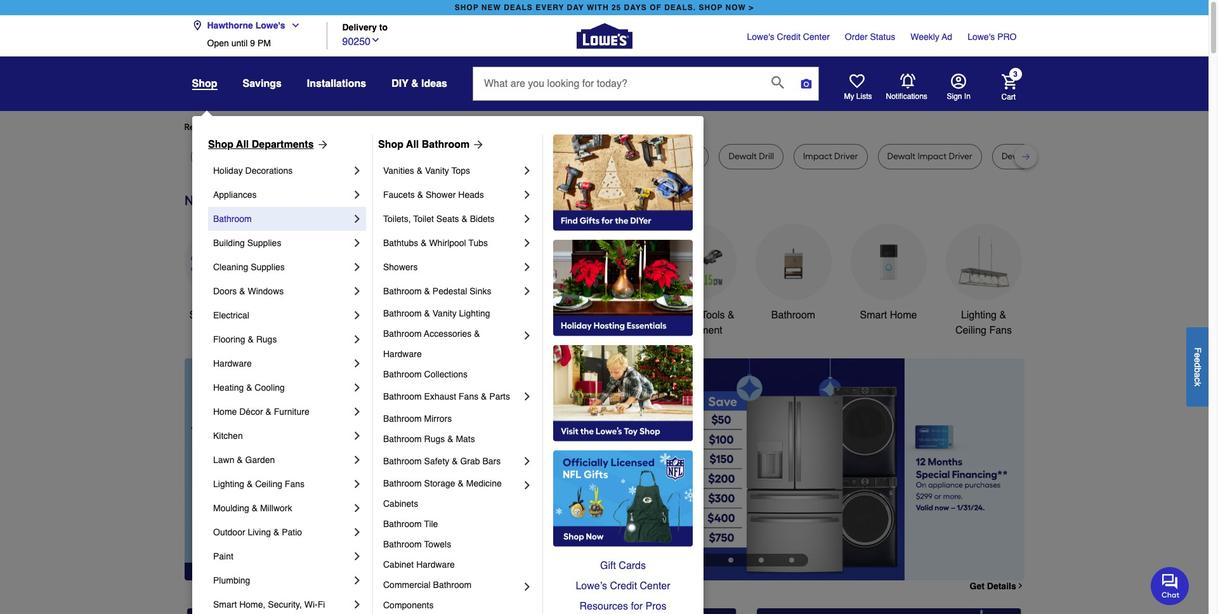 Task type: describe. For each thing, give the bounding box(es) containing it.
toilets, toilet seats & bidets
[[383, 214, 495, 224]]

& inside button
[[411, 78, 419, 89]]

3 bit from the left
[[563, 151, 573, 162]]

up to 35 percent off select small appliances. image
[[472, 608, 737, 614]]

scroll to item #2 image
[[685, 558, 716, 563]]

toilets,
[[383, 214, 411, 224]]

chevron right image for plumbing
[[351, 574, 364, 587]]

christmas decorations link
[[470, 224, 546, 338]]

find gifts for the diyer. image
[[553, 135, 693, 231]]

bathroom safety & grab bars link
[[383, 449, 521, 473]]

moulding & millwork
[[213, 503, 292, 513]]

3 impact from the left
[[918, 151, 947, 162]]

0 horizontal spatial fans
[[285, 479, 305, 489]]

faucets & shower heads link
[[383, 183, 521, 207]]

bathroom exhaust fans & parts link
[[383, 385, 521, 409]]

0 horizontal spatial bathroom link
[[213, 207, 351, 231]]

lowe's home improvement logo image
[[577, 8, 632, 64]]

0 horizontal spatial lighting
[[213, 479, 244, 489]]

seats
[[436, 214, 459, 224]]

bathroom for bathroom safety & grab bars
[[383, 456, 422, 466]]

2 e from the top
[[1193, 358, 1203, 363]]

patio
[[282, 527, 302, 538]]

lowe's for lowe's pro
[[968, 32, 995, 42]]

chevron right image inside get details link
[[1016, 582, 1025, 590]]

windows
[[248, 286, 284, 296]]

mirrors
[[424, 414, 452, 424]]

cleaning supplies link
[[213, 255, 351, 279]]

open
[[207, 38, 229, 48]]

bathroom mirrors link
[[383, 409, 534, 429]]

0 vertical spatial chevron down image
[[285, 20, 301, 30]]

flooring & rugs
[[213, 334, 277, 345]]

living
[[248, 527, 271, 538]]

impact driver bit
[[506, 151, 573, 162]]

90250
[[342, 36, 371, 47]]

bathroom for bathroom collections
[[383, 369, 422, 380]]

bathroom storage & medicine cabinets link
[[383, 473, 521, 514]]

recommended searches for you
[[184, 122, 315, 133]]

sign in button
[[947, 74, 971, 102]]

2 shop from the left
[[699, 3, 723, 12]]

chevron right image for lighting & ceiling fans
[[351, 478, 364, 491]]

vanity for lighting
[[433, 308, 457, 319]]

scroll to item #4 image
[[746, 558, 777, 563]]

bit set
[[674, 151, 700, 162]]

chevron right image for outdoor living & patio
[[351, 526, 364, 539]]

my lists
[[844, 92, 872, 101]]

moulding
[[213, 503, 249, 513]]

b
[[1193, 368, 1203, 373]]

9
[[250, 38, 255, 48]]

lowe's credit center
[[747, 32, 830, 42]]

2 bit from the left
[[451, 151, 461, 162]]

every
[[536, 3, 564, 12]]

all for bathroom
[[406, 139, 419, 150]]

decorations for holiday
[[245, 166, 293, 176]]

fans inside the lighting & ceiling fans
[[990, 325, 1012, 336]]

details
[[987, 581, 1016, 591]]

equipment
[[674, 325, 723, 336]]

furniture
[[274, 407, 310, 417]]

bidets
[[470, 214, 495, 224]]

dewalt drill
[[729, 151, 774, 162]]

faucets & shower heads
[[383, 190, 484, 200]]

chat invite button image
[[1151, 566, 1190, 605]]

bathtubs
[[383, 238, 418, 248]]

& inside bathroom storage & medicine cabinets
[[458, 479, 464, 489]]

up to 30 percent off select major appliances. plus, save up to an extra $750 on major appliances. image
[[410, 359, 1025, 581]]

moulding & millwork link
[[213, 496, 351, 520]]

drill for dewalt drill
[[759, 151, 774, 162]]

smart home
[[860, 310, 917, 321]]

holiday
[[213, 166, 243, 176]]

tools inside outdoor tools & equipment
[[701, 310, 725, 321]]

shop all deals link
[[184, 224, 261, 323]]

chevron right image for showers
[[521, 261, 534, 274]]

1 set from the left
[[464, 151, 477, 162]]

6 bit from the left
[[1050, 151, 1060, 162]]

pro
[[998, 32, 1017, 42]]

electrical
[[213, 310, 249, 320]]

bathroom for bathroom rugs & mats
[[383, 434, 422, 444]]

1 horizontal spatial faucets
[[603, 310, 640, 321]]

Search Query text field
[[473, 67, 762, 100]]

ideas
[[421, 78, 447, 89]]

hardware down flooring
[[213, 359, 252, 369]]

lowe's pro link
[[968, 30, 1017, 43]]

open until 9 pm
[[207, 38, 271, 48]]

chevron right image for bathroom storage & medicine cabinets
[[521, 479, 534, 492]]

holiday decorations
[[213, 166, 293, 176]]

0 horizontal spatial lighting & ceiling fans link
[[213, 472, 351, 496]]

camera image
[[800, 77, 813, 90]]

bathroom & pedestal sinks
[[383, 286, 491, 296]]

bathroom & vanity lighting
[[383, 308, 490, 319]]

bathroom inside commercial bathroom components
[[433, 580, 472, 590]]

garden
[[245, 455, 275, 465]]

outdoor for outdoor tools & equipment
[[662, 310, 699, 321]]

recommended searches for you heading
[[184, 121, 1025, 134]]

chevron right image for home décor & furniture
[[351, 406, 364, 418]]

2 drill from the left
[[602, 151, 617, 162]]

ad
[[942, 32, 953, 42]]

whirlpool
[[429, 238, 466, 248]]

chevron right image for appliances
[[351, 188, 364, 201]]

up to 30 percent off select grills and accessories. image
[[757, 608, 1022, 614]]

impact for impact driver
[[803, 151, 832, 162]]

chevron right image for bathroom accessories & hardware
[[521, 329, 534, 342]]

lawn & garden
[[213, 455, 275, 465]]

outdoor tools & equipment link
[[660, 224, 736, 338]]

dewalt drill bit
[[334, 151, 392, 162]]

towels
[[424, 539, 451, 550]]

all for deals
[[216, 310, 227, 321]]

lowe's home improvement account image
[[951, 74, 966, 89]]

chevron right image for faucets & shower heads
[[521, 188, 534, 201]]

shop for shop
[[192, 78, 217, 89]]

paint link
[[213, 545, 351, 569]]

25
[[612, 3, 621, 12]]

chevron right image for doors & windows
[[351, 285, 364, 298]]

commercial
[[383, 580, 431, 590]]

diy & ideas button
[[392, 72, 447, 95]]

bathroom for bathroom storage & medicine cabinets
[[383, 479, 422, 489]]

credit for lowe's
[[610, 581, 637, 592]]

4 bit from the left
[[619, 151, 630, 162]]

lowe's
[[576, 581, 607, 592]]

kitchen for kitchen faucets
[[567, 310, 601, 321]]

my lists link
[[844, 74, 872, 102]]

get details
[[970, 581, 1016, 591]]

1 horizontal spatial lighting
[[459, 308, 490, 319]]

cooling
[[255, 383, 285, 393]]

plumbing
[[213, 576, 250, 586]]

of
[[650, 3, 662, 12]]

chevron right image for toilets, toilet seats & bidets
[[521, 213, 534, 225]]

order status
[[845, 32, 896, 42]]

hawthorne lowe's
[[207, 20, 285, 30]]

1 vertical spatial fans
[[459, 392, 479, 402]]

chevron right image for building supplies
[[351, 237, 364, 249]]

visit the lowe's toy shop. image
[[553, 345, 693, 442]]

lowe's credit center link
[[553, 576, 693, 597]]

2 horizontal spatial arrow right image
[[1001, 470, 1014, 482]]

sign
[[947, 92, 962, 101]]

center for lowe's credit center
[[803, 32, 830, 42]]

installations button
[[307, 72, 366, 95]]

shop all bathroom
[[378, 139, 470, 150]]

tool
[[288, 151, 304, 162]]

to
[[379, 22, 388, 33]]

0 horizontal spatial home
[[213, 407, 237, 417]]

hardware down towels
[[416, 560, 455, 570]]

driver for impact driver bit
[[537, 151, 561, 162]]

holiday hosting essentials. image
[[553, 240, 693, 336]]

day
[[567, 3, 584, 12]]

plumbing link
[[213, 569, 351, 593]]

scroll to item #5 image
[[777, 558, 807, 563]]

outdoor for outdoor living & patio
[[213, 527, 245, 538]]

suggestions
[[348, 122, 397, 133]]

diy & ideas
[[392, 78, 447, 89]]

bathroom collections link
[[383, 364, 534, 385]]

heating
[[213, 383, 244, 393]]

smart home link
[[851, 224, 927, 323]]

chevron right image for smart home, security, wi-fi
[[351, 598, 364, 611]]

dewalt for dewalt drill
[[729, 151, 757, 162]]

wi-
[[304, 600, 318, 610]]

officially licensed n f l gifts. shop now. image
[[553, 451, 693, 547]]

bars
[[483, 456, 501, 466]]

bathroom for bathroom exhaust fans & parts
[[383, 392, 422, 402]]

1 horizontal spatial home
[[890, 310, 917, 321]]

bathroom rugs & mats
[[383, 434, 475, 444]]



Task type: locate. For each thing, give the bounding box(es) containing it.
driver down sign in
[[949, 151, 973, 162]]

1 vertical spatial chevron down image
[[371, 35, 381, 45]]

supplies up cleaning supplies
[[247, 238, 281, 248]]

impact for impact driver bit
[[506, 151, 535, 162]]

chevron right image for paint
[[351, 550, 364, 563]]

hardware link
[[213, 352, 351, 376]]

1 e from the top
[[1193, 353, 1203, 358]]

lowe's down >
[[747, 32, 775, 42]]

bathroom rugs & mats link
[[383, 429, 534, 449]]

hardware inside the bathroom accessories & hardware
[[383, 349, 422, 359]]

1 vertical spatial kitchen
[[213, 431, 243, 441]]

center up pros
[[640, 581, 671, 592]]

lists
[[857, 92, 872, 101]]

2 set from the left
[[632, 151, 645, 162]]

1 vertical spatial rugs
[[424, 434, 445, 444]]

outdoor
[[662, 310, 699, 321], [213, 527, 245, 538]]

for left pros
[[631, 601, 643, 612]]

vanities & vanity tops
[[383, 166, 470, 176]]

e up b
[[1193, 358, 1203, 363]]

drill for dewalt drill bit set
[[1032, 151, 1047, 162]]

& inside "link"
[[237, 455, 243, 465]]

1 horizontal spatial lighting & ceiling fans link
[[946, 224, 1022, 338]]

you left 'more'
[[300, 122, 315, 133]]

outdoor living & patio link
[[213, 520, 351, 545]]

0 horizontal spatial rugs
[[256, 334, 277, 345]]

1 horizontal spatial tools
[[701, 310, 725, 321]]

appliances
[[213, 190, 257, 200]]

lowe's
[[256, 20, 285, 30], [747, 32, 775, 42], [968, 32, 995, 42]]

0 horizontal spatial for
[[287, 122, 298, 133]]

0 horizontal spatial shop
[[455, 3, 479, 12]]

credit up search icon at the top right of page
[[777, 32, 801, 42]]

bathroom for bathroom tile
[[383, 519, 422, 529]]

chevron right image for bathroom
[[351, 213, 364, 225]]

lowe's up the pm
[[256, 20, 285, 30]]

chevron down image inside 90250 button
[[371, 35, 381, 45]]

decorations inside the holiday decorations link
[[245, 166, 293, 176]]

supplies up windows
[[251, 262, 285, 272]]

shop left new
[[455, 3, 479, 12]]

lowe's left pro
[[968, 32, 995, 42]]

0 horizontal spatial you
[[300, 122, 315, 133]]

1 horizontal spatial smart
[[860, 310, 887, 321]]

3 set from the left
[[687, 151, 700, 162]]

decorations down christmas
[[481, 325, 535, 336]]

lowe's for lowe's credit center
[[747, 32, 775, 42]]

chevron right image for hardware
[[351, 357, 364, 370]]

chevron right image for commercial bathroom components
[[521, 581, 534, 593]]

vanity down dewalt bit set
[[425, 166, 449, 176]]

0 horizontal spatial lowe's
[[256, 20, 285, 30]]

0 horizontal spatial outdoor
[[213, 527, 245, 538]]

shop left "electrical"
[[189, 310, 213, 321]]

1 vertical spatial ceiling
[[255, 479, 282, 489]]

2 dewalt from the left
[[258, 151, 286, 162]]

1 tools from the left
[[401, 310, 425, 321]]

lowe's home improvement lists image
[[849, 74, 865, 89]]

e up d on the bottom right of page
[[1193, 353, 1203, 358]]

cleaning
[[213, 262, 248, 272]]

mats
[[456, 434, 475, 444]]

home décor & furniture link
[[213, 400, 351, 424]]

1 vertical spatial vanity
[[433, 308, 457, 319]]

center for lowe's credit center
[[640, 581, 671, 592]]

0 vertical spatial ceiling
[[956, 325, 987, 336]]

0 vertical spatial rugs
[[256, 334, 277, 345]]

gift
[[600, 560, 616, 572]]

cabinets
[[383, 499, 418, 509]]

0 vertical spatial center
[[803, 32, 830, 42]]

heating & cooling
[[213, 383, 285, 393]]

0 vertical spatial lighting & ceiling fans
[[956, 310, 1012, 336]]

& inside the lighting & ceiling fans
[[1000, 310, 1007, 321]]

bathroom & pedestal sinks link
[[383, 279, 521, 303]]

deals
[[504, 3, 533, 12]]

shop for shop all deals
[[189, 310, 213, 321]]

lowe's home improvement cart image
[[1002, 74, 1017, 89]]

supplies for building supplies
[[247, 238, 281, 248]]

components
[[383, 600, 434, 611]]

bit
[[381, 151, 392, 162], [451, 151, 461, 162], [563, 151, 573, 162], [619, 151, 630, 162], [674, 151, 684, 162], [1050, 151, 1060, 162]]

2 horizontal spatial lowe's
[[968, 32, 995, 42]]

kitchen link
[[213, 424, 351, 448]]

ceiling
[[956, 325, 987, 336], [255, 479, 282, 489]]

1 driver from the left
[[537, 151, 561, 162]]

commercial bathroom components
[[383, 580, 474, 611]]

5 dewalt from the left
[[729, 151, 757, 162]]

1 horizontal spatial arrow right image
[[470, 138, 485, 151]]

arrow right image inside shop all bathroom link
[[470, 138, 485, 151]]

1 vertical spatial lighting & ceiling fans link
[[213, 472, 351, 496]]

0 vertical spatial kitchen
[[567, 310, 601, 321]]

kitchen
[[567, 310, 601, 321], [213, 431, 243, 441]]

3 dewalt from the left
[[334, 151, 362, 162]]

chevron right image for flooring & rugs
[[351, 333, 364, 346]]

installations
[[307, 78, 366, 89]]

bathroom inside bathroom storage & medicine cabinets
[[383, 479, 422, 489]]

2 driver from the left
[[835, 151, 858, 162]]

outdoor up equipment at the right of page
[[662, 310, 699, 321]]

1 vertical spatial credit
[[610, 581, 637, 592]]

chevron right image
[[351, 164, 364, 177], [521, 164, 534, 177], [351, 188, 364, 201], [521, 188, 534, 201], [351, 213, 364, 225], [351, 261, 364, 274], [351, 285, 364, 298], [521, 285, 534, 298], [351, 309, 364, 322], [351, 357, 364, 370], [351, 478, 364, 491], [351, 502, 364, 515], [351, 550, 364, 563], [1016, 582, 1025, 590]]

1 horizontal spatial fans
[[459, 392, 479, 402]]

for for searches
[[287, 122, 298, 133]]

arrow right image for shop all departments
[[314, 138, 329, 151]]

1 horizontal spatial outdoor
[[662, 310, 699, 321]]

rugs down the mirrors
[[424, 434, 445, 444]]

4 dewalt from the left
[[421, 151, 449, 162]]

3 driver from the left
[[949, 151, 973, 162]]

dewalt for dewalt bit set
[[421, 151, 449, 162]]

1 bit from the left
[[381, 151, 392, 162]]

center inside lowe's credit center link
[[803, 32, 830, 42]]

home,
[[239, 600, 266, 610]]

get up to 2 free select tools or batteries when you buy 1 with select purchases. image
[[187, 608, 452, 614]]

bathtubs & whirlpool tubs
[[383, 238, 488, 248]]

1 horizontal spatial shop
[[699, 3, 723, 12]]

4 set from the left
[[1062, 151, 1075, 162]]

1 horizontal spatial kitchen
[[567, 310, 601, 321]]

tools down bathroom & pedestal sinks
[[401, 310, 425, 321]]

you for more suggestions for you
[[413, 122, 428, 133]]

chevron right image for bathroom safety & grab bars
[[521, 455, 534, 468]]

lowe's home improvement notification center image
[[900, 73, 915, 89]]

1 impact from the left
[[506, 151, 535, 162]]

1 vertical spatial supplies
[[251, 262, 285, 272]]

dewalt for dewalt drill bit set
[[1002, 151, 1030, 162]]

0 vertical spatial faucets
[[383, 190, 415, 200]]

1 horizontal spatial driver
[[835, 151, 858, 162]]

0 horizontal spatial faucets
[[383, 190, 415, 200]]

a
[[1193, 373, 1203, 377]]

rugs down electrical link
[[256, 334, 277, 345]]

bathroom for bathroom towels
[[383, 539, 422, 550]]

dewalt down 'shop all bathroom'
[[421, 151, 449, 162]]

chevron right image for bathtubs & whirlpool tubs
[[521, 237, 534, 249]]

arrow right image for shop all bathroom
[[470, 138, 485, 151]]

dewalt up holiday
[[200, 151, 228, 162]]

1 horizontal spatial chevron down image
[[371, 35, 381, 45]]

0 vertical spatial home
[[890, 310, 917, 321]]

searches
[[247, 122, 285, 133]]

0 horizontal spatial tools
[[401, 310, 425, 321]]

you for recommended searches for you
[[300, 122, 315, 133]]

vanity up the accessories
[[433, 308, 457, 319]]

driver down recommended searches for you "heading"
[[537, 151, 561, 162]]

chevron right image for bathroom exhaust fans & parts
[[521, 390, 534, 403]]

1 horizontal spatial decorations
[[481, 325, 535, 336]]

christmas
[[485, 310, 531, 321]]

building supplies link
[[213, 231, 351, 255]]

decorations inside christmas decorations link
[[481, 325, 535, 336]]

bathroom safety & grab bars
[[383, 456, 501, 466]]

cabinet hardware
[[383, 560, 455, 570]]

get
[[970, 581, 985, 591]]

vanity for tops
[[425, 166, 449, 176]]

0 horizontal spatial smart
[[213, 600, 237, 610]]

2 shop from the left
[[378, 139, 404, 150]]

0 horizontal spatial ceiling
[[255, 479, 282, 489]]

supplies inside "link"
[[247, 238, 281, 248]]

0 horizontal spatial chevron down image
[[285, 20, 301, 30]]

bathroom for bathroom mirrors
[[383, 414, 422, 424]]

dewalt down 'more'
[[334, 151, 362, 162]]

tops
[[452, 166, 470, 176]]

1 horizontal spatial credit
[[777, 32, 801, 42]]

1 horizontal spatial rugs
[[424, 434, 445, 444]]

you up 'shop all bathroom'
[[413, 122, 428, 133]]

bathroom for bathroom & vanity lighting
[[383, 308, 422, 319]]

arrow right image
[[314, 138, 329, 151], [470, 138, 485, 151], [1001, 470, 1014, 482]]

None search field
[[473, 67, 819, 113]]

& inside outdoor tools & equipment
[[728, 310, 735, 321]]

2 impact from the left
[[803, 151, 832, 162]]

smart home, security, wi-fi
[[213, 600, 325, 610]]

arrow right image inside shop all departments link
[[314, 138, 329, 151]]

1 horizontal spatial lowe's
[[747, 32, 775, 42]]

dewalt down "notifications"
[[888, 151, 916, 162]]

driver
[[537, 151, 561, 162], [835, 151, 858, 162], [949, 151, 973, 162]]

shop down open
[[192, 78, 217, 89]]

all left "deals"
[[216, 310, 227, 321]]

resources
[[580, 601, 628, 612]]

tubs
[[469, 238, 488, 248]]

2 vertical spatial fans
[[285, 479, 305, 489]]

0 vertical spatial credit
[[777, 32, 801, 42]]

outdoor inside outdoor tools & equipment
[[662, 310, 699, 321]]

0 vertical spatial vanity
[[425, 166, 449, 176]]

bathroom towels link
[[383, 534, 534, 555]]

recommended
[[184, 122, 245, 133]]

supplies for cleaning supplies
[[251, 262, 285, 272]]

all down recommended searches for you
[[236, 139, 249, 150]]

2 horizontal spatial for
[[631, 601, 643, 612]]

k
[[1193, 382, 1203, 386]]

1 horizontal spatial impact
[[803, 151, 832, 162]]

bathroom for bathroom accessories & hardware
[[383, 329, 422, 339]]

1 vertical spatial home
[[213, 407, 237, 417]]

for up 'shop all bathroom'
[[399, 122, 411, 133]]

holiday decorations link
[[213, 159, 351, 183]]

doors & windows
[[213, 286, 284, 296]]

home décor & furniture
[[213, 407, 310, 417]]

shop for shop all bathroom
[[378, 139, 404, 150]]

2 you from the left
[[413, 122, 428, 133]]

chevron right image
[[521, 213, 534, 225], [351, 237, 364, 249], [521, 237, 534, 249], [521, 261, 534, 274], [521, 329, 534, 342], [351, 333, 364, 346], [351, 381, 364, 394], [521, 390, 534, 403], [351, 406, 364, 418], [351, 430, 364, 442], [351, 454, 364, 466], [521, 455, 534, 468], [521, 479, 534, 492], [351, 526, 364, 539], [351, 574, 364, 587], [521, 581, 534, 593], [351, 598, 364, 611]]

1 vertical spatial decorations
[[481, 325, 535, 336]]

1 drill from the left
[[364, 151, 379, 162]]

chevron right image for kitchen
[[351, 430, 364, 442]]

delivery
[[342, 22, 377, 33]]

center left order
[[803, 32, 830, 42]]

impact
[[506, 151, 535, 162], [803, 151, 832, 162], [918, 151, 947, 162]]

shop these last-minute gifts. $99 or less. quantities are limited and won't last. image
[[184, 359, 389, 581]]

decorations down dewalt tool on the top left of page
[[245, 166, 293, 176]]

for for suggestions
[[399, 122, 411, 133]]

shop for shop all departments
[[208, 139, 234, 150]]

dewalt right bit set on the top of page
[[729, 151, 757, 162]]

2 horizontal spatial all
[[406, 139, 419, 150]]

chevron right image for lawn & garden
[[351, 454, 364, 466]]

2 horizontal spatial driver
[[949, 151, 973, 162]]

arrow left image
[[420, 470, 433, 482]]

1 vertical spatial center
[[640, 581, 671, 592]]

decorations for christmas
[[481, 325, 535, 336]]

0 horizontal spatial kitchen
[[213, 431, 243, 441]]

1 you from the left
[[300, 122, 315, 133]]

0 vertical spatial shop
[[192, 78, 217, 89]]

delivery to
[[342, 22, 388, 33]]

outdoor down moulding
[[213, 527, 245, 538]]

kitchen for kitchen
[[213, 431, 243, 441]]

bathroom tile
[[383, 519, 438, 529]]

new deals every day during 25 days of deals image
[[184, 190, 1025, 211]]

6 dewalt from the left
[[888, 151, 916, 162]]

tools up equipment at the right of page
[[701, 310, 725, 321]]

shop down recommended
[[208, 139, 234, 150]]

lowe's inside button
[[256, 20, 285, 30]]

0 horizontal spatial all
[[216, 310, 227, 321]]

center inside lowe's credit center link
[[640, 581, 671, 592]]

shop all deals
[[189, 310, 255, 321]]

0 horizontal spatial arrow right image
[[314, 138, 329, 151]]

dewalt for dewalt tool
[[258, 151, 286, 162]]

chevron right image for holiday decorations
[[351, 164, 364, 177]]

4 drill from the left
[[1032, 151, 1047, 162]]

lowe's credit center
[[576, 581, 671, 592]]

shop down more suggestions for you link
[[378, 139, 404, 150]]

building
[[213, 238, 245, 248]]

scroll to item #3 image
[[716, 558, 746, 563]]

1 horizontal spatial lighting & ceiling fans
[[956, 310, 1012, 336]]

all up 'vanities'
[[406, 139, 419, 150]]

center
[[803, 32, 830, 42], [640, 581, 671, 592]]

bathtubs & whirlpool tubs link
[[383, 231, 521, 255]]

bathroom & vanity lighting link
[[383, 303, 534, 324]]

1 horizontal spatial ceiling
[[956, 325, 987, 336]]

shop all bathroom link
[[378, 137, 485, 152]]

flooring & rugs link
[[213, 327, 351, 352]]

status
[[870, 32, 896, 42]]

dewalt down cart
[[1002, 151, 1030, 162]]

rugs inside 'link'
[[256, 334, 277, 345]]

0 vertical spatial fans
[[990, 325, 1012, 336]]

tools link
[[375, 224, 451, 323]]

1 dewalt from the left
[[200, 151, 228, 162]]

f
[[1193, 347, 1203, 353]]

1 vertical spatial outdoor
[[213, 527, 245, 538]]

sign in
[[947, 92, 971, 101]]

dewalt for dewalt impact driver
[[888, 151, 916, 162]]

shop all departments
[[208, 139, 314, 150]]

1 horizontal spatial shop
[[378, 139, 404, 150]]

1 vertical spatial faucets
[[603, 310, 640, 321]]

0 horizontal spatial center
[[640, 581, 671, 592]]

1 horizontal spatial all
[[236, 139, 249, 150]]

location image
[[192, 20, 202, 30]]

chevron down image
[[285, 20, 301, 30], [371, 35, 381, 45]]

90250 button
[[342, 33, 381, 49]]

chevron right image for bathroom & pedestal sinks
[[521, 285, 534, 298]]

bathroom for bathroom & pedestal sinks
[[383, 286, 422, 296]]

dewalt for dewalt
[[200, 151, 228, 162]]

bathroom accessories & hardware
[[383, 329, 483, 359]]

smart for smart home
[[860, 310, 887, 321]]

0 horizontal spatial impact
[[506, 151, 535, 162]]

&
[[411, 78, 419, 89], [417, 166, 423, 176], [417, 190, 423, 200], [462, 214, 468, 224], [421, 238, 427, 248], [239, 286, 245, 296], [424, 286, 430, 296], [424, 308, 430, 319], [728, 310, 735, 321], [1000, 310, 1007, 321], [474, 329, 480, 339], [248, 334, 254, 345], [246, 383, 252, 393], [481, 392, 487, 402], [266, 407, 271, 417], [448, 434, 453, 444], [237, 455, 243, 465], [452, 456, 458, 466], [458, 479, 464, 489], [247, 479, 253, 489], [252, 503, 258, 513], [273, 527, 279, 538]]

savings
[[243, 78, 282, 89]]

1 horizontal spatial for
[[399, 122, 411, 133]]

1 vertical spatial lighting & ceiling fans
[[213, 479, 305, 489]]

lighting & ceiling fans
[[956, 310, 1012, 336], [213, 479, 305, 489]]

2 tools from the left
[[701, 310, 725, 321]]

chevron right image for heating & cooling
[[351, 381, 364, 394]]

chevron right image for vanities & vanity tops
[[521, 164, 534, 177]]

credit up resources for pros link on the bottom of page
[[610, 581, 637, 592]]

dewalt for dewalt drill bit
[[334, 151, 362, 162]]

accessories
[[424, 329, 472, 339]]

1 vertical spatial smart
[[213, 600, 237, 610]]

2 horizontal spatial impact
[[918, 151, 947, 162]]

shop left now
[[699, 3, 723, 12]]

1 horizontal spatial you
[[413, 122, 428, 133]]

chevron right image for electrical
[[351, 309, 364, 322]]

& inside the bathroom accessories & hardware
[[474, 329, 480, 339]]

bathroom link
[[213, 207, 351, 231], [756, 224, 832, 323]]

lighting inside the lighting & ceiling fans
[[961, 310, 997, 321]]

0 horizontal spatial shop
[[208, 139, 234, 150]]

2 horizontal spatial lighting
[[961, 310, 997, 321]]

1 horizontal spatial bathroom link
[[756, 224, 832, 323]]

impact driver
[[803, 151, 858, 162]]

0 horizontal spatial credit
[[610, 581, 637, 592]]

bathroom exhaust fans & parts
[[383, 392, 510, 402]]

gift cards
[[600, 560, 646, 572]]

chevron right image for cleaning supplies
[[351, 261, 364, 274]]

5 bit from the left
[[674, 151, 684, 162]]

1 shop from the left
[[455, 3, 479, 12]]

drill for dewalt drill bit
[[364, 151, 379, 162]]

chevron right image for moulding & millwork
[[351, 502, 364, 515]]

search image
[[772, 76, 784, 89]]

0 horizontal spatial lighting & ceiling fans
[[213, 479, 305, 489]]

0 vertical spatial decorations
[[245, 166, 293, 176]]

1 horizontal spatial center
[[803, 32, 830, 42]]

departments
[[252, 139, 314, 150]]

2 horizontal spatial fans
[[990, 325, 1012, 336]]

pros
[[646, 601, 667, 612]]

new
[[482, 3, 501, 12]]

dewalt down "shop all departments" on the top of page
[[258, 151, 286, 162]]

for
[[287, 122, 298, 133], [399, 122, 411, 133], [631, 601, 643, 612]]

3 drill from the left
[[759, 151, 774, 162]]

driver down my on the right
[[835, 151, 858, 162]]

0 vertical spatial outdoor
[[662, 310, 699, 321]]

7 dewalt from the left
[[1002, 151, 1030, 162]]

smart for smart home, security, wi-fi
[[213, 600, 237, 610]]

driver for impact driver
[[835, 151, 858, 162]]

for up the departments
[[287, 122, 298, 133]]

0 horizontal spatial driver
[[537, 151, 561, 162]]

1 shop from the left
[[208, 139, 234, 150]]

0 horizontal spatial decorations
[[245, 166, 293, 176]]

credit
[[777, 32, 801, 42], [610, 581, 637, 592]]

electrical link
[[213, 303, 351, 327]]

resources for pros
[[580, 601, 667, 612]]

0 vertical spatial lighting & ceiling fans link
[[946, 224, 1022, 338]]

bathroom inside the bathroom accessories & hardware
[[383, 329, 422, 339]]

christmas decorations
[[481, 310, 535, 336]]

bathroom tile link
[[383, 514, 534, 534]]

credit for lowe's
[[777, 32, 801, 42]]

hardware up bathroom collections on the left
[[383, 349, 422, 359]]

all for departments
[[236, 139, 249, 150]]

0 vertical spatial smart
[[860, 310, 887, 321]]

1 vertical spatial shop
[[189, 310, 213, 321]]

storage
[[424, 479, 455, 489]]

cabinet
[[383, 560, 414, 570]]

0 vertical spatial supplies
[[247, 238, 281, 248]]



Task type: vqa. For each thing, say whether or not it's contained in the screenshot.
Weed Preventers LINK on the top of page
no



